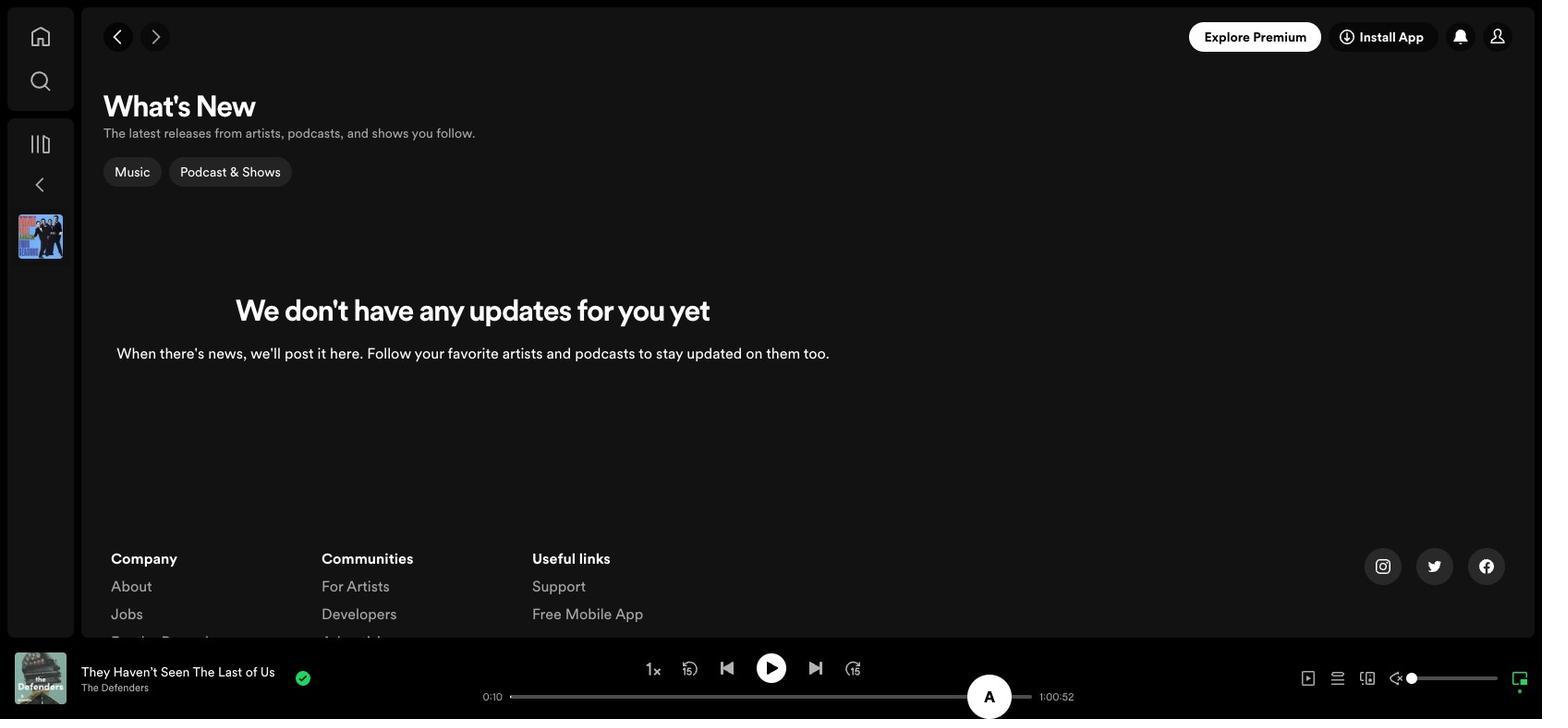 Task type: locate. For each thing, give the bounding box(es) containing it.
0 horizontal spatial the
[[81, 681, 99, 695]]

install app
[[1360, 28, 1424, 46]]

for
[[322, 576, 343, 596], [111, 631, 133, 652]]

communities for artists developers advertising
[[322, 548, 414, 652]]

for left the
[[111, 631, 133, 652]]

0 horizontal spatial and
[[347, 124, 369, 142]]

what's new image
[[1454, 30, 1469, 44]]

the left latest
[[104, 124, 126, 142]]

music
[[115, 163, 150, 181]]

play image
[[764, 660, 779, 675]]

for
[[578, 298, 613, 328]]

post
[[285, 343, 314, 363]]

list containing communities
[[322, 548, 510, 707]]

updated
[[687, 343, 742, 363]]

explore premium
[[1205, 28, 1307, 46]]

1 horizontal spatial for
[[322, 576, 343, 596]]

artists,
[[246, 124, 284, 142]]

1 horizontal spatial app
[[1399, 28, 1424, 46]]

the left "defenders"
[[81, 681, 99, 695]]

too.
[[804, 343, 830, 363]]

0 vertical spatial and
[[347, 124, 369, 142]]

facebook image
[[1480, 559, 1495, 574]]

mobile
[[566, 604, 612, 624]]

support
[[532, 576, 586, 596]]

the
[[104, 124, 126, 142], [193, 662, 215, 681], [81, 681, 99, 695]]

0 horizontal spatial for
[[111, 631, 133, 652]]

it
[[318, 343, 326, 363]]

1 horizontal spatial the
[[104, 124, 126, 142]]

1 vertical spatial you
[[618, 298, 665, 328]]

main element
[[7, 7, 74, 638]]

links
[[579, 548, 611, 569]]

for left artists
[[322, 576, 343, 596]]

and right the artists
[[547, 343, 571, 363]]

you up to
[[618, 298, 665, 328]]

app inside useful links support free mobile app
[[615, 604, 644, 624]]

and left the shows
[[347, 124, 369, 142]]

news,
[[208, 343, 247, 363]]

0 horizontal spatial list
[[111, 548, 299, 659]]

jobs
[[111, 604, 143, 624]]

0 vertical spatial you
[[412, 124, 433, 142]]

install
[[1360, 28, 1396, 46]]

0 vertical spatial for
[[322, 576, 343, 596]]

they haven't seen the last of us the defenders
[[81, 662, 275, 695]]

don't
[[285, 298, 349, 328]]

app right mobile at the bottom of the page
[[615, 604, 644, 624]]

spotify - web player: music for everyone element
[[81, 89, 1535, 719]]

follow.
[[436, 124, 476, 142]]

1 horizontal spatial you
[[618, 298, 665, 328]]

jobs link
[[111, 604, 143, 631]]

volume off image
[[1390, 671, 1405, 686]]

2 list from the left
[[322, 548, 510, 707]]

list
[[111, 548, 299, 659], [322, 548, 510, 707], [532, 548, 721, 631]]

Music checkbox
[[104, 157, 161, 187]]

1 horizontal spatial and
[[547, 343, 571, 363]]

free
[[532, 604, 562, 624]]

1 vertical spatial for
[[111, 631, 133, 652]]

new
[[196, 94, 256, 124]]

explore
[[1205, 28, 1251, 46]]

0 horizontal spatial you
[[412, 124, 433, 142]]

1 horizontal spatial list
[[322, 548, 510, 707]]

list containing company
[[111, 548, 299, 659]]

we'll
[[250, 343, 281, 363]]

2 horizontal spatial list
[[532, 548, 721, 631]]

the left last
[[193, 662, 215, 681]]

you right the shows
[[412, 124, 433, 142]]

we
[[236, 298, 279, 328]]

twitter image
[[1428, 559, 1443, 574]]

and
[[347, 124, 369, 142], [547, 343, 571, 363]]

change speed image
[[644, 660, 662, 678]]

group
[[11, 207, 70, 266]]

releases
[[164, 124, 212, 142]]

there's
[[160, 343, 204, 363]]

haven't
[[113, 662, 158, 681]]

previous image
[[720, 660, 734, 675]]

on
[[746, 343, 763, 363]]

app right the install
[[1399, 28, 1424, 46]]

0 vertical spatial app
[[1399, 28, 1424, 46]]

defenders
[[101, 681, 149, 695]]

latest
[[129, 124, 161, 142]]

3 list from the left
[[532, 548, 721, 631]]

app
[[1399, 28, 1424, 46], [615, 604, 644, 624]]

have
[[354, 298, 414, 328]]

stay
[[656, 343, 683, 363]]

2 horizontal spatial the
[[193, 662, 215, 681]]

podcast
[[180, 163, 226, 181]]

now playing view image
[[43, 661, 58, 676]]

artists
[[347, 576, 390, 596]]

connect to a device image
[[1361, 671, 1375, 686]]

us
[[261, 662, 275, 681]]

next image
[[808, 660, 823, 675]]

1 vertical spatial app
[[615, 604, 644, 624]]

advertising
[[322, 631, 398, 652]]

1 list from the left
[[111, 548, 299, 659]]

shows
[[242, 163, 281, 181]]

0 horizontal spatial app
[[615, 604, 644, 624]]

you
[[412, 124, 433, 142], [618, 298, 665, 328]]



Task type: describe. For each thing, give the bounding box(es) containing it.
0:10
[[483, 690, 503, 704]]

any
[[420, 298, 464, 328]]

the inside what's new the latest releases from artists, podcasts, and shows you follow.
[[104, 124, 126, 142]]

about link
[[111, 576, 152, 604]]

here.
[[330, 343, 363, 363]]

top bar and user menu element
[[81, 7, 1535, 67]]

them
[[766, 343, 801, 363]]

now playing: they haven't seen the last of us by the defenders footer
[[15, 653, 466, 704]]

go back image
[[111, 30, 126, 44]]

developers
[[322, 604, 397, 624]]

player controls element
[[0, 653, 1077, 704]]

free mobile app link
[[532, 604, 644, 631]]

artists
[[503, 343, 543, 363]]

your
[[415, 343, 444, 363]]

skip back 15 seconds image
[[683, 660, 697, 675]]

1 vertical spatial and
[[547, 343, 571, 363]]

&
[[230, 163, 239, 181]]

for inside "company about jobs for the record"
[[111, 631, 133, 652]]

group inside main element
[[11, 207, 70, 266]]

yet
[[670, 298, 711, 328]]

the
[[136, 631, 158, 652]]

skip forward 15 seconds image
[[845, 660, 860, 675]]

for inside communities for artists developers advertising
[[322, 576, 343, 596]]

for artists link
[[322, 576, 390, 604]]

company about jobs for the record
[[111, 548, 209, 652]]

last
[[218, 662, 242, 681]]

what's
[[104, 94, 191, 124]]

and inside what's new the latest releases from artists, podcasts, and shows you follow.
[[347, 124, 369, 142]]

list containing useful links
[[532, 548, 721, 631]]

home image
[[30, 26, 52, 48]]

to
[[639, 343, 653, 363]]

shows
[[372, 124, 409, 142]]

about
[[111, 576, 152, 596]]

premium
[[1254, 28, 1307, 46]]

podcasts,
[[288, 124, 344, 142]]

you inside what's new the latest releases from artists, podcasts, and shows you follow.
[[412, 124, 433, 142]]

when there's news, we'll post it here. follow your favorite artists and podcasts to stay updated on them too.
[[117, 343, 830, 363]]

favorite
[[448, 343, 499, 363]]

instagram image
[[1376, 559, 1391, 574]]

company
[[111, 548, 178, 569]]

explore premium button
[[1190, 22, 1322, 52]]

go forward image
[[148, 30, 163, 44]]

what's new the latest releases from artists, podcasts, and shows you follow.
[[104, 94, 476, 142]]

app inside the top bar and user menu element
[[1399, 28, 1424, 46]]

useful
[[532, 548, 576, 569]]

Podcast & Shows checkbox
[[169, 157, 292, 187]]

support link
[[532, 576, 586, 604]]

search image
[[30, 70, 52, 92]]

podcasts
[[575, 343, 636, 363]]

developers link
[[322, 604, 397, 631]]

they
[[81, 662, 110, 681]]

the defenders link
[[81, 681, 149, 695]]

updates
[[470, 298, 572, 328]]

of
[[246, 662, 257, 681]]

from
[[215, 124, 242, 142]]

1:00:52
[[1040, 690, 1075, 704]]

when
[[117, 343, 156, 363]]

seen
[[161, 662, 190, 681]]

communities
[[322, 548, 414, 569]]

useful links support free mobile app
[[532, 548, 644, 624]]

follow
[[367, 343, 411, 363]]

they haven't seen the last of us link
[[81, 662, 275, 681]]

record
[[161, 631, 209, 652]]

we don't have any updates for you yet
[[236, 298, 711, 328]]

install app link
[[1330, 22, 1439, 52]]

for the record link
[[111, 631, 209, 659]]

podcast & shows
[[180, 163, 281, 181]]

advertising link
[[322, 631, 398, 659]]



Task type: vqa. For each thing, say whether or not it's contained in the screenshot.
yet
yes



